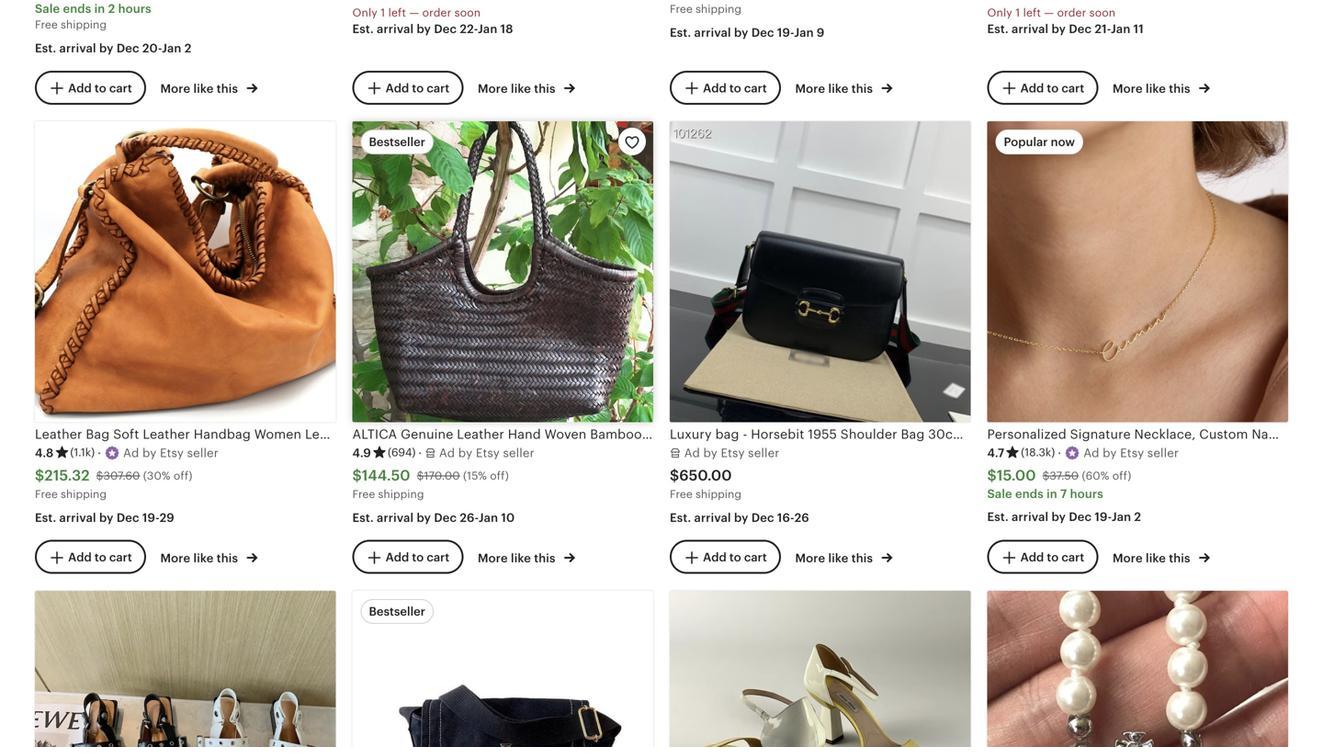 Task type: locate. For each thing, give the bounding box(es) containing it.
this for more like this link for "add to cart" button under est. arrival by dec 26-jan 10
[[534, 551, 556, 565]]

purse
[[356, 427, 391, 442]]

add to cart for "add to cart" button below est. arrival by dec 19-29
[[68, 551, 132, 565]]

jan inside $ 15.00 $ 37.50 (60% off) sale ends in 7 hours est. arrival by dec 19-jan 2
[[1112, 510, 1132, 524]]

order
[[423, 6, 452, 19], [1058, 7, 1087, 19]]

add down only 1 left — order soon est. arrival by dec 22-jan 18
[[386, 81, 409, 95]]

dec left 9
[[752, 26, 775, 40]]

by down $ 144.50 $ 170.00 (15% off) free shipping
[[417, 511, 431, 525]]

soon up "22-"
[[455, 6, 481, 19]]

this for more like this link related to "add to cart" button below $ 15.00 $ 37.50 (60% off) sale ends in 7 hours est. arrival by dec 19-jan 2
[[1170, 551, 1191, 565]]

1 inside only 1 left — order soon est. arrival by dec 21-jan 11
[[1016, 7, 1021, 19]]

0 horizontal spatial soft
[[113, 427, 139, 442]]

1
[[381, 6, 386, 19], [1016, 7, 1021, 19]]

sale
[[35, 2, 60, 16], [988, 487, 1013, 501]]

$ 144.50 $ 170.00 (15% off) free shipping
[[353, 468, 509, 501]]

0 vertical spatial sale
[[35, 2, 60, 16]]

shipping
[[696, 3, 742, 15], [61, 19, 107, 31], [696, 488, 742, 501], [61, 488, 107, 501], [378, 488, 424, 501]]

0 horizontal spatial ends
[[63, 2, 91, 16]]

9
[[817, 26, 825, 40]]

3 bag from the left
[[755, 427, 779, 442]]

more like this link
[[160, 78, 258, 97], [478, 78, 575, 97], [796, 78, 893, 97], [1113, 78, 1211, 97], [160, 548, 258, 567], [478, 548, 575, 567], [796, 548, 893, 567], [1113, 548, 1211, 567]]

add to cart down est. arrival by dec 26-jan 10
[[386, 551, 450, 565]]

add to cart button down est. arrival by dec 26-jan 10
[[353, 540, 464, 575]]

hours down "(60%"
[[1071, 487, 1104, 501]]

1 vertical spatial hours
[[1071, 487, 1104, 501]]

1 horizontal spatial 19-
[[778, 26, 795, 40]]

bestseller
[[369, 135, 426, 149], [369, 605, 426, 619]]

0 vertical spatial hours
[[118, 2, 152, 16]]

dec inside only 1 left — order soon est. arrival by dec 21-jan 11
[[1070, 22, 1092, 36]]

3 off) from the left
[[1113, 470, 1132, 482]]

307.60
[[103, 470, 140, 482]]

1 bestseller from the top
[[369, 135, 426, 149]]

off) inside $ 15.00 $ 37.50 (60% off) sale ends in 7 hours est. arrival by dec 19-jan 2
[[1113, 470, 1132, 482]]

2 horizontal spatial 2
[[1135, 510, 1142, 524]]

cart down $ 15.00 $ 37.50 (60% off) sale ends in 7 hours est. arrival by dec 19-jan 2
[[1062, 551, 1085, 565]]

soon for 21-
[[1090, 7, 1116, 19]]

est. arrival by dec 19-29
[[35, 511, 175, 525]]

more like this
[[160, 82, 241, 95], [478, 82, 559, 95], [796, 82, 877, 95], [1113, 82, 1194, 95], [160, 551, 241, 565], [478, 551, 559, 565], [796, 551, 877, 565], [1113, 551, 1194, 565]]

this for more like this link for "add to cart" button underneath 'est. arrival by dec 16-26'
[[852, 551, 874, 565]]

cart for "add to cart" button underneath 'est. arrival by dec 16-26'
[[745, 551, 768, 565]]

—
[[409, 6, 419, 19], [1045, 7, 1055, 19]]

arrival down sale ends in 2 hours free shipping
[[59, 41, 96, 55]]

arrival down the 215.32
[[59, 511, 96, 525]]

est. arrival by dec 26-jan 10
[[353, 511, 515, 525]]

arrival down 15.00
[[1012, 510, 1049, 524]]

altica genuine leather hand woven bamboo style ladies tote bag - monalisa image
[[353, 121, 654, 422]]

— for dec 21-jan 11
[[1045, 7, 1055, 19]]

more like this link for "add to cart" button below $ 15.00 $ 37.50 (60% off) sale ends in 7 hours est. arrival by dec 19-jan 2
[[1113, 548, 1211, 567]]

arrival
[[377, 22, 414, 36], [1012, 22, 1049, 36], [695, 26, 732, 40], [59, 41, 96, 55], [1012, 510, 1049, 524], [695, 511, 732, 525], [59, 511, 96, 525], [377, 511, 414, 525]]

0 horizontal spatial left
[[389, 6, 406, 19]]

cart
[[109, 81, 132, 95], [427, 81, 450, 95], [745, 81, 768, 95], [1062, 81, 1085, 95], [109, 551, 132, 565], [427, 551, 450, 565], [745, 551, 768, 565], [1062, 551, 1085, 565]]

genuine
[[401, 427, 454, 442]]

soon up 21-
[[1090, 7, 1116, 19]]

cart up now on the top of page
[[1062, 81, 1085, 95]]

off) right "(60%"
[[1113, 470, 1132, 482]]

add to cart down only 1 left — order soon est. arrival by dec 22-jan 18
[[386, 81, 450, 95]]

only for dec 21-jan 11
[[988, 7, 1013, 19]]

arrival down $ 650.00 free shipping
[[695, 511, 732, 525]]

bag
[[86, 427, 110, 442], [462, 427, 486, 442], [755, 427, 779, 442]]

left inside only 1 left — order soon est. arrival by dec 21-jan 11
[[1024, 7, 1042, 19]]

cart for "add to cart" button under est. arrival by dec 19-jan 9
[[745, 81, 768, 95]]

est.
[[353, 22, 374, 36], [988, 22, 1009, 36], [670, 26, 692, 40], [35, 41, 56, 55], [988, 510, 1009, 524], [670, 511, 692, 525], [35, 511, 56, 525], [353, 511, 374, 525]]

1 horizontal spatial 2
[[185, 41, 192, 55]]

$ down '4.9'
[[353, 468, 362, 484]]

add down est. arrival by dec 19-jan 9
[[703, 81, 727, 95]]

to
[[95, 81, 106, 95], [412, 81, 424, 95], [730, 81, 742, 95], [1048, 81, 1059, 95], [95, 551, 106, 565], [412, 551, 424, 565], [730, 551, 742, 565], [1048, 551, 1059, 565]]

— inside only 1 left — order soon est. arrival by dec 22-jan 18
[[409, 6, 419, 19]]

in up est. arrival by dec 20-jan 2
[[94, 2, 105, 16]]

1 horizontal spatial soon
[[1090, 7, 1116, 19]]

cart for "add to cart" button below est. arrival by dec 20-jan 2
[[109, 81, 132, 95]]

more
[[160, 82, 191, 95], [478, 82, 508, 95], [796, 82, 826, 95], [1113, 82, 1143, 95], [160, 551, 191, 565], [478, 551, 508, 565], [796, 551, 826, 565], [1113, 551, 1143, 565]]

by inside $ 15.00 $ 37.50 (60% off) sale ends in 7 hours est. arrival by dec 19-jan 2
[[1052, 510, 1067, 524]]

2 off) from the left
[[490, 470, 509, 482]]

order inside only 1 left — order soon est. arrival by dec 22-jan 18
[[423, 6, 452, 19]]

· for 15.00
[[1059, 446, 1062, 460]]

1 horizontal spatial ·
[[419, 446, 422, 460]]

soon inside only 1 left — order soon est. arrival by dec 21-jan 11
[[1090, 7, 1116, 19]]

leather bag soft leather handbag women leather purse hobo soft bag italy image
[[35, 121, 336, 422]]

by
[[417, 22, 431, 36], [1052, 22, 1067, 36], [735, 26, 749, 40], [99, 41, 114, 55], [1052, 510, 1067, 524], [735, 511, 749, 525], [99, 511, 114, 525], [417, 511, 431, 525]]

shipping down 650.00 at the bottom of the page
[[696, 488, 742, 501]]

0 horizontal spatial in
[[94, 2, 105, 16]]

add to cart
[[68, 81, 132, 95], [386, 81, 450, 95], [703, 81, 768, 95], [1021, 81, 1085, 95], [68, 551, 132, 565], [386, 551, 450, 565], [703, 551, 768, 565], [1021, 551, 1085, 565]]

add for "add to cart" button under est. arrival by dec 19-jan 9
[[703, 81, 727, 95]]

more down 29
[[160, 551, 191, 565]]

jan inside only 1 left — order soon est. arrival by dec 22-jan 18
[[478, 22, 498, 36]]

0 vertical spatial bestseller
[[369, 135, 426, 149]]

more like this for "add to cart" button under est. arrival by dec 19-jan 9's more like this link
[[796, 82, 877, 95]]

soft up 307.60 at the bottom
[[113, 427, 139, 442]]

in
[[94, 2, 105, 16], [1047, 487, 1058, 501]]

-
[[783, 427, 787, 442]]

add to cart button down $ 15.00 $ 37.50 (60% off) sale ends in 7 hours est. arrival by dec 19-jan 2
[[988, 540, 1099, 575]]

0 horizontal spatial off)
[[174, 470, 193, 482]]

off) right (30%
[[174, 470, 193, 482]]

0 horizontal spatial ·
[[98, 446, 101, 460]]

$ 650.00 free shipping
[[670, 467, 742, 501]]

in inside sale ends in 2 hours free shipping
[[94, 2, 105, 16]]

est. arrival by dec 19-jan 9
[[670, 26, 825, 40]]

jan inside only 1 left — order soon est. arrival by dec 21-jan 11
[[1112, 22, 1131, 36]]

0 horizontal spatial only
[[353, 6, 378, 19]]

2 horizontal spatial bag
[[755, 427, 779, 442]]

in inside $ 15.00 $ 37.50 (60% off) sale ends in 7 hours est. arrival by dec 19-jan 2
[[1047, 487, 1058, 501]]

add
[[68, 81, 92, 95], [386, 81, 409, 95], [703, 81, 727, 95], [1021, 81, 1045, 95], [68, 551, 92, 565], [386, 551, 409, 565], [703, 551, 727, 565], [1021, 551, 1045, 565]]

add to cart up now on the top of page
[[1021, 81, 1085, 95]]

arrival inside only 1 left — order soon est. arrival by dec 22-jan 18
[[377, 22, 414, 36]]

in left 7
[[1047, 487, 1058, 501]]

style
[[646, 427, 677, 442]]

cart down est. arrival by dec 20-jan 2
[[109, 81, 132, 95]]

37.50
[[1050, 470, 1080, 482]]

4.8
[[35, 446, 54, 460]]

add down est. arrival by dec 19-29
[[68, 551, 92, 565]]

0 horizontal spatial sale
[[35, 2, 60, 16]]

more like this link for "add to cart" button below est. arrival by dec 19-29
[[160, 548, 258, 567]]

1 horizontal spatial only
[[988, 7, 1013, 19]]

19- inside $ 15.00 $ 37.50 (60% off) sale ends in 7 hours est. arrival by dec 19-jan 2
[[1095, 510, 1112, 524]]

off) inside $ 215.32 $ 307.60 (30% off) free shipping
[[174, 470, 193, 482]]

hours
[[118, 2, 152, 16], [1071, 487, 1104, 501]]

ends down 15.00
[[1016, 487, 1044, 501]]

add to cart button down only 1 left — order soon est. arrival by dec 22-jan 18
[[353, 71, 464, 105]]

popular now
[[1004, 135, 1076, 149]]

0 horizontal spatial soon
[[455, 6, 481, 19]]

1 horizontal spatial order
[[1058, 7, 1087, 19]]

add down est. arrival by dec 20-jan 2
[[68, 81, 92, 95]]

1 horizontal spatial bag
[[462, 427, 486, 442]]

1 vertical spatial in
[[1047, 487, 1058, 501]]

product video element
[[35, 591, 336, 747]]

like for more like this link for "add to cart" button below est. arrival by dec 20-jan 2
[[194, 82, 214, 95]]

hours up "20-"
[[118, 2, 152, 16]]

arrival inside only 1 left — order soon est. arrival by dec 21-jan 11
[[1012, 22, 1049, 36]]

0 vertical spatial in
[[94, 2, 105, 16]]

more like this link for "add to cart" button under est. arrival by dec 19-jan 9
[[796, 78, 893, 97]]

like for more like this link related to "add to cart" button below est. arrival by dec 19-29
[[194, 551, 214, 565]]

add to cart button down est. arrival by dec 20-jan 2
[[35, 71, 146, 105]]

add to cart down est. arrival by dec 20-jan 2
[[68, 81, 132, 95]]

more for more like this link for "add to cart" button below est. arrival by dec 20-jan 2
[[160, 82, 191, 95]]

women
[[254, 427, 302, 442]]

1 horizontal spatial —
[[1045, 7, 1055, 19]]

add down 'est. arrival by dec 16-26'
[[703, 551, 727, 565]]

more for more like this link related to "add to cart" button below $ 15.00 $ 37.50 (60% off) sale ends in 7 hours est. arrival by dec 19-jan 2
[[1113, 551, 1143, 565]]

only
[[353, 6, 378, 19], [988, 7, 1013, 19]]

by down $ 215.32 $ 307.60 (30% off) free shipping
[[99, 511, 114, 525]]

cart down 'est. arrival by dec 16-26'
[[745, 551, 768, 565]]

est. arrival by dec 16-26
[[670, 511, 810, 525]]

more like this for more like this link related to "add to cart" button below $ 15.00 $ 37.50 (60% off) sale ends in 7 hours est. arrival by dec 19-jan 2
[[1113, 551, 1194, 565]]

est. inside only 1 left — order soon est. arrival by dec 21-jan 11
[[988, 22, 1009, 36]]

bag up (1.1k)
[[86, 427, 110, 442]]

1 horizontal spatial 1
[[1016, 7, 1021, 19]]

4.7
[[988, 446, 1005, 460]]

1 soft from the left
[[113, 427, 139, 442]]

0 vertical spatial 2
[[108, 2, 115, 16]]

woven
[[545, 427, 587, 442]]

more down 9
[[796, 82, 826, 95]]

more down 18
[[478, 82, 508, 95]]

add to cart down 'est. arrival by dec 16-26'
[[703, 551, 768, 565]]

off)
[[174, 470, 193, 482], [490, 470, 509, 482], [1113, 470, 1132, 482]]

$ right 144.50
[[417, 470, 424, 482]]

left
[[389, 6, 406, 19], [1024, 7, 1042, 19]]

1 inside only 1 left — order soon est. arrival by dec 22-jan 18
[[381, 6, 386, 19]]

1 vertical spatial 2
[[185, 41, 192, 55]]

now
[[1051, 135, 1076, 149]]

$ 215.32 $ 307.60 (30% off) free shipping
[[35, 468, 193, 501]]

bestseller for altica genuine leather hand woven bamboo style ladies tote bag - monalisa image
[[369, 135, 426, 149]]

more down $ 15.00 $ 37.50 (60% off) sale ends in 7 hours est. arrival by dec 19-jan 2
[[1113, 551, 1143, 565]]

21-
[[1095, 22, 1112, 36]]

(1.1k)
[[70, 447, 95, 459]]

arrival left 21-
[[1012, 22, 1049, 36]]

$
[[670, 467, 680, 484], [35, 468, 44, 484], [353, 468, 362, 484], [988, 468, 997, 484], [96, 470, 103, 482], [417, 470, 424, 482], [1043, 470, 1050, 482]]

0 horizontal spatial 2
[[108, 2, 115, 16]]

$ down 4.7
[[988, 468, 997, 484]]

add to cart button
[[35, 71, 146, 105], [353, 71, 464, 105], [670, 71, 781, 105], [988, 71, 1099, 105], [35, 540, 146, 575], [353, 540, 464, 575], [670, 540, 781, 575], [988, 540, 1099, 575]]

1 horizontal spatial sale
[[988, 487, 1013, 501]]

dec left 16-
[[752, 511, 775, 525]]

order inside only 1 left — order soon est. arrival by dec 21-jan 11
[[1058, 7, 1087, 19]]

add for "add to cart" button underneath only 1 left — order soon est. arrival by dec 22-jan 18
[[386, 81, 409, 95]]

free
[[670, 3, 693, 15], [35, 19, 58, 31], [670, 488, 693, 501], [35, 488, 58, 501], [353, 488, 375, 501]]

by left "22-"
[[417, 22, 431, 36]]

0 horizontal spatial 1
[[381, 6, 386, 19]]

est. inside $ 15.00 $ 37.50 (60% off) sale ends in 7 hours est. arrival by dec 19-jan 2
[[988, 510, 1009, 524]]

off) right (15%
[[490, 470, 509, 482]]

2 · from the left
[[419, 446, 422, 460]]

luxury bag - horsebit 1955 shoulder bag 30cm 700457 calfskin leather fall/winter 2022 collection image
[[670, 121, 971, 422]]

sale up est. arrival by dec 20-jan 2
[[35, 2, 60, 16]]

off) for 144.50
[[490, 470, 509, 482]]

19- down "(60%"
[[1095, 510, 1112, 524]]

1 for dec 22-jan 18
[[381, 6, 386, 19]]

— inside only 1 left — order soon est. arrival by dec 21-jan 11
[[1045, 7, 1055, 19]]

off) for 15.00
[[1113, 470, 1132, 482]]

· right (18.3k)
[[1059, 446, 1062, 460]]

bestseller for nana anime bag , messenger bag , saturn bag ,vivienne westwood bag image at left
[[369, 605, 426, 619]]

2 vertical spatial 2
[[1135, 510, 1142, 524]]

add to cart down $ 15.00 $ 37.50 (60% off) sale ends in 7 hours est. arrival by dec 19-jan 2
[[1021, 551, 1085, 565]]

more down 26
[[796, 551, 826, 565]]

26-
[[460, 511, 479, 525]]

add to cart for "add to cart" button under est. arrival by dec 19-jan 9
[[703, 81, 768, 95]]

0 horizontal spatial hours
[[118, 2, 152, 16]]

soft
[[113, 427, 139, 442], [432, 427, 458, 442]]

1 for dec 21-jan 11
[[1016, 7, 1021, 19]]

left for dec 22-jan 18
[[389, 6, 406, 19]]

4 leather from the left
[[457, 427, 505, 442]]

dec inside only 1 left — order soon est. arrival by dec 22-jan 18
[[434, 22, 457, 36]]

handbag
[[194, 427, 251, 442]]

1 horizontal spatial soft
[[432, 427, 458, 442]]

leather up '4.9'
[[305, 427, 353, 442]]

1 horizontal spatial left
[[1024, 7, 1042, 19]]

to down est. arrival by dec 26-jan 10
[[412, 551, 424, 565]]

add to cart for "add to cart" button over popular now
[[1021, 81, 1085, 95]]

18
[[501, 22, 514, 36]]

3 · from the left
[[1059, 446, 1062, 460]]

cart down only 1 left — order soon est. arrival by dec 22-jan 18
[[427, 81, 450, 95]]

hobo
[[394, 427, 429, 442]]

leather
[[35, 427, 82, 442], [143, 427, 190, 442], [305, 427, 353, 442], [457, 427, 505, 442]]

20-
[[142, 41, 162, 55]]

this
[[217, 82, 238, 95], [534, 82, 556, 95], [852, 82, 874, 95], [1170, 82, 1191, 95], [217, 551, 238, 565], [534, 551, 556, 565], [852, 551, 874, 565], [1170, 551, 1191, 565]]

(694)
[[388, 447, 416, 459]]

dec
[[434, 22, 457, 36], [1070, 22, 1092, 36], [752, 26, 775, 40], [117, 41, 139, 55], [1070, 510, 1092, 524], [752, 511, 775, 525], [117, 511, 139, 525], [434, 511, 457, 525]]

add down $ 15.00 $ 37.50 (60% off) sale ends in 7 hours est. arrival by dec 19-jan 2
[[1021, 551, 1045, 565]]

0 horizontal spatial bag
[[86, 427, 110, 442]]

170.00
[[424, 470, 460, 482]]

only inside only 1 left — order soon est. arrival by dec 21-jan 11
[[988, 7, 1013, 19]]

popular
[[1004, 135, 1049, 149]]

·
[[98, 446, 101, 460], [419, 446, 422, 460], [1059, 446, 1062, 460]]

ends inside sale ends in 2 hours free shipping
[[63, 2, 91, 16]]

soft right hobo
[[432, 427, 458, 442]]

1 vertical spatial sale
[[988, 487, 1013, 501]]

215.32
[[44, 468, 90, 484]]

16-
[[778, 511, 795, 525]]

1 vertical spatial ends
[[1016, 487, 1044, 501]]

1 off) from the left
[[174, 470, 193, 482]]

est. inside only 1 left — order soon est. arrival by dec 22-jan 18
[[353, 22, 374, 36]]

leather up 4.8
[[35, 427, 82, 442]]

like
[[194, 82, 214, 95], [511, 82, 531, 95], [829, 82, 849, 95], [1146, 82, 1167, 95], [194, 551, 214, 565], [511, 551, 531, 565], [829, 551, 849, 565], [1146, 551, 1167, 565]]

2 inside sale ends in 2 hours free shipping
[[108, 2, 115, 16]]

19- left 9
[[778, 26, 795, 40]]

dec left 21-
[[1070, 22, 1092, 36]]

1 horizontal spatial off)
[[490, 470, 509, 482]]

only inside only 1 left — order soon est. arrival by dec 22-jan 18
[[353, 6, 378, 19]]

19-
[[778, 26, 795, 40], [1095, 510, 1112, 524], [142, 511, 160, 525]]

like for more like this link related to "add to cart" button underneath only 1 left — order soon est. arrival by dec 22-jan 18
[[511, 82, 531, 95]]

add to cart down est. arrival by dec 19-jan 9
[[703, 81, 768, 95]]

$ down style
[[670, 467, 680, 484]]

free down 144.50
[[353, 488, 375, 501]]

by inside only 1 left — order soon est. arrival by dec 22-jan 18
[[417, 22, 431, 36]]

bag left "-"
[[755, 427, 779, 442]]

jan
[[478, 22, 498, 36], [1112, 22, 1131, 36], [795, 26, 814, 40], [162, 41, 182, 55], [1112, 510, 1132, 524], [479, 511, 498, 525]]

· for 144.50
[[419, 446, 422, 460]]

add to cart down est. arrival by dec 19-29
[[68, 551, 132, 565]]

soon
[[455, 6, 481, 19], [1090, 7, 1116, 19]]

off) inside $ 144.50 $ 170.00 (15% off) free shipping
[[490, 470, 509, 482]]

by down free shipping
[[735, 26, 749, 40]]

free down 650.00 at the bottom of the page
[[670, 488, 693, 501]]

2
[[108, 2, 115, 16], [185, 41, 192, 55], [1135, 510, 1142, 524]]

shipping inside $ 215.32 $ 307.60 (30% off) free shipping
[[61, 488, 107, 501]]

altica
[[353, 427, 397, 442]]

cart down est. arrival by dec 26-jan 10
[[427, 551, 450, 565]]

sale inside $ 15.00 $ 37.50 (60% off) sale ends in 7 hours est. arrival by dec 19-jan 2
[[988, 487, 1013, 501]]

shipping up est. arrival by dec 20-jan 2
[[61, 19, 107, 31]]

1 vertical spatial bestseller
[[369, 605, 426, 619]]

more down "20-"
[[160, 82, 191, 95]]

dec left "22-"
[[434, 22, 457, 36]]

bag left italy
[[462, 427, 486, 442]]

1 horizontal spatial in
[[1047, 487, 1058, 501]]

arrival left "22-"
[[377, 22, 414, 36]]

22-
[[460, 22, 478, 36]]

2 horizontal spatial off)
[[1113, 470, 1132, 482]]

1 · from the left
[[98, 446, 101, 460]]

15.00
[[997, 468, 1037, 484]]

shipping down the 215.32
[[61, 488, 107, 501]]

2 horizontal spatial ·
[[1059, 446, 1062, 460]]

by down 7
[[1052, 510, 1067, 524]]

sale ends in 2 hours free shipping
[[35, 2, 152, 31]]

0 horizontal spatial 19-
[[142, 511, 160, 525]]

0 horizontal spatial —
[[409, 6, 419, 19]]

more down 11
[[1113, 82, 1143, 95]]

2 bestseller from the top
[[369, 605, 426, 619]]

sale down 15.00
[[988, 487, 1013, 501]]

balletcore buckle sling back flats | vegan leather | buckle strap | gothic | mary janes| square heel pointed toe |comfortable flats|ganni image
[[35, 591, 336, 747]]

this for more like this link related to "add to cart" button below est. arrival by dec 19-29
[[217, 551, 238, 565]]

shipping inside sale ends in 2 hours free shipping
[[61, 19, 107, 31]]

0 horizontal spatial order
[[423, 6, 452, 19]]

add to cart for "add to cart" button underneath 'est. arrival by dec 16-26'
[[703, 551, 768, 565]]

29
[[160, 511, 175, 525]]

shipping inside $ 650.00 free shipping
[[696, 488, 742, 501]]

free down the 215.32
[[35, 488, 58, 501]]

free up est. arrival by dec 20-jan 2
[[35, 19, 58, 31]]

1 horizontal spatial ends
[[1016, 487, 1044, 501]]

hand
[[508, 427, 541, 442]]

add for "add to cart" button below $ 15.00 $ 37.50 (60% off) sale ends in 7 hours est. arrival by dec 19-jan 2
[[1021, 551, 1045, 565]]

0 vertical spatial ends
[[63, 2, 91, 16]]

· right (1.1k)
[[98, 446, 101, 460]]

leather up (15%
[[457, 427, 505, 442]]

ends
[[63, 2, 91, 16], [1016, 487, 1044, 501]]

· for 215.32
[[98, 446, 101, 460]]

2 horizontal spatial 19-
[[1095, 510, 1112, 524]]

— for dec 22-jan 18
[[409, 6, 419, 19]]

soon inside only 1 left — order soon est. arrival by dec 22-jan 18
[[455, 6, 481, 19]]

free up est. arrival by dec 19-jan 9
[[670, 3, 693, 15]]

1 horizontal spatial hours
[[1071, 487, 1104, 501]]

left inside only 1 left — order soon est. arrival by dec 22-jan 18
[[389, 6, 406, 19]]

arrival down free shipping
[[695, 26, 732, 40]]

add for "add to cart" button below est. arrival by dec 19-29
[[68, 551, 92, 565]]

more for more like this link related to "add to cart" button below est. arrival by dec 19-29
[[160, 551, 191, 565]]

cart down est. arrival by dec 19-29
[[109, 551, 132, 565]]

arrival inside $ 15.00 $ 37.50 (60% off) sale ends in 7 hours est. arrival by dec 19-jan 2
[[1012, 510, 1049, 524]]



Task type: vqa. For each thing, say whether or not it's contained in the screenshot.
Free shipping
yes



Task type: describe. For each thing, give the bounding box(es) containing it.
italy
[[489, 427, 516, 442]]

only 1 left — order soon est. arrival by dec 21-jan 11
[[988, 7, 1145, 36]]

like for more like this link for "add to cart" button under est. arrival by dec 26-jan 10
[[511, 551, 531, 565]]

free inside $ 215.32 $ 307.60 (30% off) free shipping
[[35, 488, 58, 501]]

more like this link for "add to cart" button underneath only 1 left — order soon est. arrival by dec 22-jan 18
[[478, 78, 575, 97]]

$ down (18.3k)
[[1043, 470, 1050, 482]]

$ down 4.8
[[35, 468, 44, 484]]

bamboo
[[591, 427, 642, 442]]

(30%
[[143, 470, 171, 482]]

more for more like this link associated with "add to cart" button over popular now
[[1113, 82, 1143, 95]]

personalized signature necklace, custom name necklace, signature name necklace, dainty name jewelry, gift for her, mother day gift image
[[988, 121, 1289, 422]]

to down $ 15.00 $ 37.50 (60% off) sale ends in 7 hours est. arrival by dec 19-jan 2
[[1048, 551, 1059, 565]]

this for more like this link related to "add to cart" button underneath only 1 left — order soon est. arrival by dec 22-jan 18
[[534, 82, 556, 95]]

more like this for more like this link associated with "add to cart" button over popular now
[[1113, 82, 1194, 95]]

off) for 215.32
[[174, 470, 193, 482]]

shipping up est. arrival by dec 19-jan 9
[[696, 3, 742, 15]]

dec left 26-
[[434, 511, 457, 525]]

miu miu ss 1998 sandals. miu miu spring summer 98 heels, sandals yellow and white size 38 image
[[670, 591, 971, 747]]

add to cart for "add to cart" button below $ 15.00 $ 37.50 (60% off) sale ends in 7 hours est. arrival by dec 19-jan 2
[[1021, 551, 1085, 565]]

to down est. arrival by dec 20-jan 2
[[95, 81, 106, 95]]

this for more like this link for "add to cart" button below est. arrival by dec 20-jan 2
[[217, 82, 238, 95]]

650.00
[[680, 467, 732, 484]]

free shipping
[[670, 3, 742, 15]]

order for dec 22-jan 18
[[423, 6, 452, 19]]

add to cart button down est. arrival by dec 19-jan 9
[[670, 71, 781, 105]]

to down est. arrival by dec 19-29
[[95, 551, 106, 565]]

more for more like this link related to "add to cart" button underneath only 1 left — order soon est. arrival by dec 22-jan 18
[[478, 82, 508, 95]]

more like this for more like this link for "add to cart" button below est. arrival by dec 20-jan 2
[[160, 82, 241, 95]]

add for "add to cart" button over popular now
[[1021, 81, 1045, 95]]

1 bag from the left
[[86, 427, 110, 442]]

to down only 1 left — order soon est. arrival by dec 22-jan 18
[[412, 81, 424, 95]]

ladies
[[681, 427, 721, 442]]

7
[[1061, 487, 1068, 501]]

nana anime bag , messenger bag , saturn bag ,vivienne westwood bag image
[[353, 591, 654, 747]]

soon for 22-
[[455, 6, 481, 19]]

cart for "add to cart" button under est. arrival by dec 26-jan 10
[[427, 551, 450, 565]]

(60%
[[1083, 470, 1110, 482]]

by left 16-
[[735, 511, 749, 525]]

2 soft from the left
[[432, 427, 458, 442]]

more like this for more like this link related to "add to cart" button underneath only 1 left — order soon est. arrival by dec 22-jan 18
[[478, 82, 559, 95]]

more for more like this link for "add to cart" button under est. arrival by dec 26-jan 10
[[478, 551, 508, 565]]

26
[[795, 511, 810, 525]]

by down sale ends in 2 hours free shipping
[[99, 41, 114, 55]]

$ 15.00 $ 37.50 (60% off) sale ends in 7 hours est. arrival by dec 19-jan 2
[[988, 468, 1142, 524]]

(15%
[[463, 470, 487, 482]]

like for more like this link for "add to cart" button underneath 'est. arrival by dec 16-26'
[[829, 551, 849, 565]]

hours inside $ 15.00 $ 37.50 (60% off) sale ends in 7 hours est. arrival by dec 19-jan 2
[[1071, 487, 1104, 501]]

cart for "add to cart" button below est. arrival by dec 19-29
[[109, 551, 132, 565]]

2 leather from the left
[[143, 427, 190, 442]]

3 leather from the left
[[305, 427, 353, 442]]

19- for jan
[[778, 26, 795, 40]]

arrival down 144.50
[[377, 511, 414, 525]]

monalisa
[[791, 427, 859, 442]]

ends inside $ 15.00 $ 37.50 (60% off) sale ends in 7 hours est. arrival by dec 19-jan 2
[[1016, 487, 1044, 501]]

more like this link for "add to cart" button underneath 'est. arrival by dec 16-26'
[[796, 548, 893, 567]]

tote
[[725, 427, 752, 442]]

this for "add to cart" button under est. arrival by dec 19-jan 9's more like this link
[[852, 82, 874, 95]]

cart for "add to cart" button below $ 15.00 $ 37.50 (60% off) sale ends in 7 hours est. arrival by dec 19-jan 2
[[1062, 551, 1085, 565]]

only for dec 22-jan 18
[[353, 6, 378, 19]]

bestseller link
[[353, 591, 654, 747]]

11
[[1134, 22, 1145, 36]]

hours inside sale ends in 2 hours free shipping
[[118, 2, 152, 16]]

more like this for more like this link for "add to cart" button under est. arrival by dec 26-jan 10
[[478, 551, 559, 565]]

dec left "20-"
[[117, 41, 139, 55]]

this for more like this link associated with "add to cart" button over popular now
[[1170, 82, 1191, 95]]

free inside $ 144.50 $ 170.00 (15% off) free shipping
[[353, 488, 375, 501]]

19- for 29
[[142, 511, 160, 525]]

$ right the 215.32
[[96, 470, 103, 482]]

est. arrival by dec 20-jan 2
[[35, 41, 192, 55]]

add to cart button down est. arrival by dec 19-29
[[35, 540, 146, 575]]

(18.3k)
[[1022, 447, 1056, 459]]

dec inside $ 15.00 $ 37.50 (60% off) sale ends in 7 hours est. arrival by dec 19-jan 2
[[1070, 510, 1092, 524]]

dec down $ 215.32 $ 307.60 (30% off) free shipping
[[117, 511, 139, 525]]

add for "add to cart" button under est. arrival by dec 26-jan 10
[[386, 551, 409, 565]]

more like this for more like this link for "add to cart" button underneath 'est. arrival by dec 16-26'
[[796, 551, 877, 565]]

only 1 left — order soon est. arrival by dec 22-jan 18
[[353, 6, 514, 36]]

altica genuine leather hand woven bamboo style ladies tote bag - monalisa
[[353, 427, 859, 442]]

free inside $ 650.00 free shipping
[[670, 488, 693, 501]]

add to cart button down 'est. arrival by dec 16-26'
[[670, 540, 781, 575]]

10
[[501, 511, 515, 525]]

4.9
[[353, 446, 371, 460]]

more for "add to cart" button under est. arrival by dec 19-jan 9's more like this link
[[796, 82, 826, 95]]

add to cart for "add to cart" button under est. arrival by dec 26-jan 10
[[386, 551, 450, 565]]

left for dec 21-jan 11
[[1024, 7, 1042, 19]]

cart for "add to cart" button over popular now
[[1062, 81, 1085, 95]]

add for "add to cart" button underneath 'est. arrival by dec 16-26'
[[703, 551, 727, 565]]

more like this link for "add to cart" button under est. arrival by dec 26-jan 10
[[478, 548, 575, 567]]

1 leather from the left
[[35, 427, 82, 442]]

vivienne westwood necklaces,silver saturn pearl necklace,gift for her image
[[988, 591, 1289, 747]]

add to cart button up popular now
[[988, 71, 1099, 105]]

more for more like this link for "add to cart" button underneath 'est. arrival by dec 16-26'
[[796, 551, 826, 565]]

leather bag soft leather handbag women leather purse hobo soft bag italy
[[35, 427, 516, 442]]

add for "add to cart" button below est. arrival by dec 20-jan 2
[[68, 81, 92, 95]]

cart for "add to cart" button underneath only 1 left — order soon est. arrival by dec 22-jan 18
[[427, 81, 450, 95]]

to down 'est. arrival by dec 16-26'
[[730, 551, 742, 565]]

to up now on the top of page
[[1048, 81, 1059, 95]]

like for more like this link related to "add to cart" button below $ 15.00 $ 37.50 (60% off) sale ends in 7 hours est. arrival by dec 19-jan 2
[[1146, 551, 1167, 565]]

like for more like this link associated with "add to cart" button over popular now
[[1146, 82, 1167, 95]]

2 inside $ 15.00 $ 37.50 (60% off) sale ends in 7 hours est. arrival by dec 19-jan 2
[[1135, 510, 1142, 524]]

add to cart for "add to cart" button underneath only 1 left — order soon est. arrival by dec 22-jan 18
[[386, 81, 450, 95]]

to down est. arrival by dec 19-jan 9
[[730, 81, 742, 95]]

144.50
[[362, 468, 411, 484]]

more like this for more like this link related to "add to cart" button below est. arrival by dec 19-29
[[160, 551, 241, 565]]

free inside sale ends in 2 hours free shipping
[[35, 19, 58, 31]]

more like this link for "add to cart" button below est. arrival by dec 20-jan 2
[[160, 78, 258, 97]]

by inside only 1 left — order soon est. arrival by dec 21-jan 11
[[1052, 22, 1067, 36]]

like for "add to cart" button under est. arrival by dec 19-jan 9's more like this link
[[829, 82, 849, 95]]

shipping inside $ 144.50 $ 170.00 (15% off) free shipping
[[378, 488, 424, 501]]

order for dec 21-jan 11
[[1058, 7, 1087, 19]]

sale inside sale ends in 2 hours free shipping
[[35, 2, 60, 16]]

$ inside $ 650.00 free shipping
[[670, 467, 680, 484]]

more like this link for "add to cart" button over popular now
[[1113, 78, 1211, 97]]

2 bag from the left
[[462, 427, 486, 442]]

add to cart for "add to cart" button below est. arrival by dec 20-jan 2
[[68, 81, 132, 95]]



